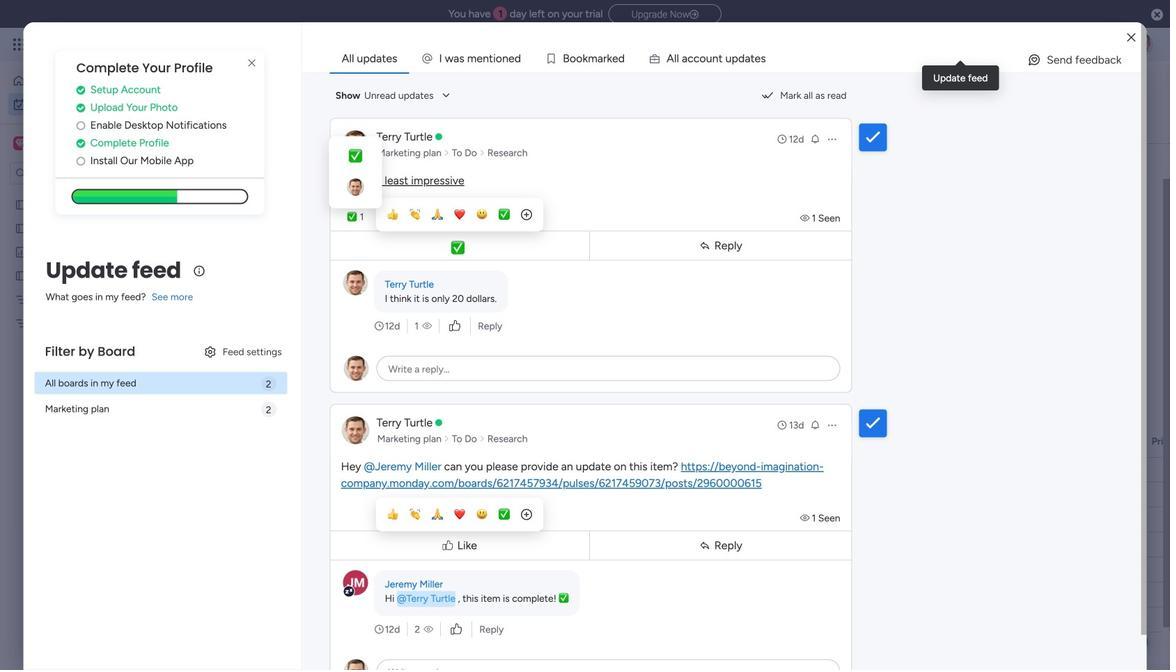 Task type: describe. For each thing, give the bounding box(es) containing it.
v2 like image for v2 seen icon to the bottom
[[451, 622, 462, 638]]

public dashboard image
[[15, 246, 28, 259]]

Search in workspace field
[[29, 165, 116, 181]]

close image
[[1127, 33, 1135, 43]]

select product image
[[13, 38, 26, 52]]

workspace image
[[13, 136, 27, 151]]

dapulse close image
[[1151, 8, 1163, 22]]

v2 seen image
[[422, 319, 432, 333]]

0 vertical spatial v2 seen image
[[800, 212, 812, 224]]

0 vertical spatial option
[[8, 70, 169, 92]]

3 check circle image from the top
[[76, 138, 85, 149]]

slider arrow image for v2 seen icon to the bottom
[[444, 432, 450, 446]]

1 public board image from the top
[[15, 222, 28, 235]]

0 vertical spatial tab
[[330, 45, 409, 72]]

see plans image
[[231, 37, 244, 52]]



Task type: vqa. For each thing, say whether or not it's contained in the screenshot.
topmost creation
no



Task type: locate. For each thing, give the bounding box(es) containing it.
1 vertical spatial public board image
[[15, 270, 28, 283]]

public board image
[[15, 222, 28, 235], [15, 270, 28, 283]]

2 vertical spatial v2 seen image
[[424, 623, 433, 637]]

terry turtle image
[[1131, 33, 1153, 56]]

2 circle o image from the top
[[76, 156, 85, 166]]

0 vertical spatial check circle image
[[76, 85, 85, 95]]

v2 like image for v2 seen image
[[449, 319, 460, 334]]

check circle image
[[76, 85, 85, 95], [76, 103, 85, 113], [76, 138, 85, 149]]

v2 seen image
[[800, 212, 812, 224], [800, 513, 812, 524], [424, 623, 433, 637]]

1 vertical spatial circle o image
[[76, 156, 85, 166]]

tab list
[[330, 45, 1141, 72]]

2 check circle image from the top
[[76, 103, 85, 113]]

circle o image up workspace selection element
[[76, 120, 85, 131]]

circle o image down workspace selection element
[[76, 156, 85, 166]]

1 vertical spatial option
[[8, 93, 169, 116]]

slider arrow image
[[444, 146, 450, 160], [444, 432, 450, 446], [479, 432, 485, 446]]

dapulse x slim image
[[243, 55, 260, 72]]

public board image down public board image
[[15, 222, 28, 235]]

options image
[[826, 134, 838, 145]]

2 public board image from the top
[[15, 270, 28, 283]]

circle o image
[[76, 120, 85, 131], [76, 156, 85, 166]]

0 vertical spatial circle o image
[[76, 120, 85, 131]]

v2 like image
[[449, 319, 460, 334], [451, 622, 462, 638]]

search image
[[380, 155, 391, 166]]

public board image down public dashboard icon
[[15, 270, 28, 283]]

2 vertical spatial check circle image
[[76, 138, 85, 149]]

1 circle o image from the top
[[76, 120, 85, 131]]

1 horizontal spatial tab
[[330, 45, 409, 72]]

reminder image
[[810, 133, 821, 145]]

slider arrow image
[[479, 146, 485, 160]]

tab
[[330, 45, 409, 72], [205, 121, 255, 143]]

0 vertical spatial v2 like image
[[449, 319, 460, 334]]

1 vertical spatial check circle image
[[76, 103, 85, 113]]

column header
[[697, 430, 843, 453]]

2 vertical spatial option
[[0, 193, 178, 195]]

dapulse rightstroke image
[[690, 9, 699, 20]]

1 check circle image from the top
[[76, 85, 85, 95]]

workspace selection element
[[13, 135, 116, 153]]

0 vertical spatial public board image
[[15, 222, 28, 235]]

slider arrow image for v2 seen image
[[444, 146, 450, 160]]

1 vertical spatial tab
[[205, 121, 255, 143]]

0 horizontal spatial tab
[[205, 121, 255, 143]]

public board image
[[15, 198, 28, 212]]

Filter dashboard by text search field
[[270, 150, 397, 172]]

1 vertical spatial v2 like image
[[451, 622, 462, 638]]

None search field
[[270, 150, 397, 172]]

1 vertical spatial v2 seen image
[[800, 513, 812, 524]]

workspace image
[[15, 136, 25, 151]]

give feedback image
[[1027, 53, 1041, 67]]

list box
[[0, 190, 178, 523]]

option
[[8, 70, 169, 92], [8, 93, 169, 116], [0, 193, 178, 195]]



